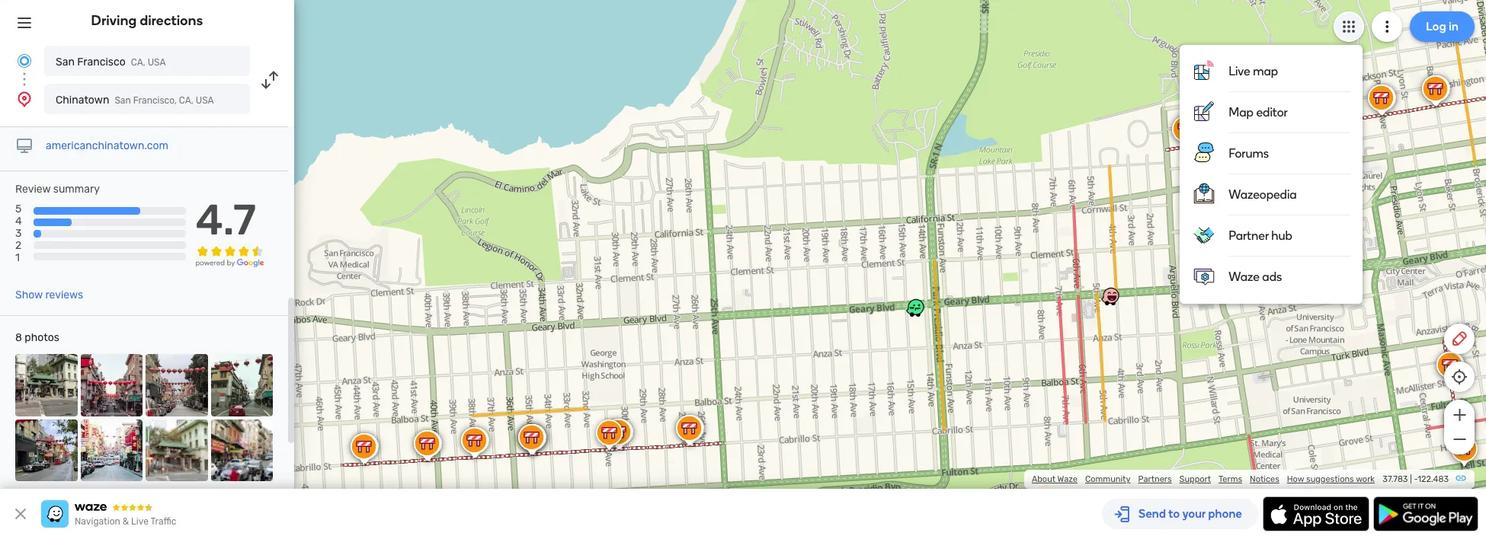 Task type: locate. For each thing, give the bounding box(es) containing it.
directions
[[140, 12, 203, 29]]

image 4 of chinatown, sf image
[[211, 355, 273, 417]]

image 2 of chinatown, sf image
[[80, 355, 143, 417]]

1 horizontal spatial usa
[[196, 95, 214, 106]]

usa inside chinatown san francisco, ca, usa
[[196, 95, 214, 106]]

1 vertical spatial san
[[115, 95, 131, 106]]

ca,
[[131, 57, 145, 68], [179, 95, 194, 106]]

|
[[1411, 475, 1413, 485]]

0 vertical spatial ca,
[[131, 57, 145, 68]]

0 vertical spatial san
[[56, 56, 75, 69]]

notices link
[[1250, 475, 1280, 485]]

ca, right francisco,
[[179, 95, 194, 106]]

driving
[[91, 12, 137, 29]]

image 6 of chinatown, sf image
[[80, 420, 143, 482]]

chinatown san francisco, ca, usa
[[56, 94, 214, 107]]

how
[[1288, 475, 1305, 485]]

1 vertical spatial usa
[[196, 95, 214, 106]]

about waze community partners support terms notices how suggestions work
[[1032, 475, 1375, 485]]

zoom in image
[[1451, 406, 1470, 425]]

1 vertical spatial ca,
[[179, 95, 194, 106]]

0 horizontal spatial usa
[[148, 57, 166, 68]]

navigation & live traffic
[[75, 517, 176, 528]]

usa up francisco,
[[148, 57, 166, 68]]

image 7 of chinatown, sf image
[[146, 420, 208, 482]]

san francisco ca, usa
[[56, 56, 166, 69]]

1
[[15, 252, 20, 265]]

suggestions
[[1307, 475, 1355, 485]]

computer image
[[15, 137, 34, 156]]

location image
[[15, 90, 34, 108]]

ca, right francisco
[[131, 57, 145, 68]]

live
[[131, 517, 149, 528]]

san left francisco
[[56, 56, 75, 69]]

usa inside "san francisco ca, usa"
[[148, 57, 166, 68]]

5
[[15, 203, 22, 216]]

0 vertical spatial usa
[[148, 57, 166, 68]]

usa
[[148, 57, 166, 68], [196, 95, 214, 106]]

community link
[[1086, 475, 1131, 485]]

work
[[1357, 475, 1375, 485]]

2
[[15, 240, 22, 253]]

0 horizontal spatial ca,
[[131, 57, 145, 68]]

traffic
[[151, 517, 176, 528]]

san inside chinatown san francisco, ca, usa
[[115, 95, 131, 106]]

usa right francisco,
[[196, 95, 214, 106]]

san
[[56, 56, 75, 69], [115, 95, 131, 106]]

navigation
[[75, 517, 120, 528]]

terms
[[1219, 475, 1243, 485]]

1 horizontal spatial san
[[115, 95, 131, 106]]

0 horizontal spatial san
[[56, 56, 75, 69]]

5 4 3 2 1
[[15, 203, 22, 265]]

122.483
[[1418, 475, 1449, 485]]

1 horizontal spatial ca,
[[179, 95, 194, 106]]

san left francisco,
[[115, 95, 131, 106]]

community
[[1086, 475, 1131, 485]]

waze
[[1058, 475, 1078, 485]]

image 1 of chinatown, sf image
[[15, 355, 77, 417]]

support link
[[1180, 475, 1212, 485]]



Task type: describe. For each thing, give the bounding box(es) containing it.
francisco,
[[133, 95, 177, 106]]

ca, inside "san francisco ca, usa"
[[131, 57, 145, 68]]

link image
[[1456, 473, 1468, 485]]

ca, inside chinatown san francisco, ca, usa
[[179, 95, 194, 106]]

8
[[15, 332, 22, 345]]

3
[[15, 227, 22, 240]]

how suggestions work link
[[1288, 475, 1375, 485]]

americanchinatown.com
[[46, 140, 169, 152]]

review summary
[[15, 183, 100, 196]]

partners link
[[1139, 475, 1172, 485]]

terms link
[[1219, 475, 1243, 485]]

8 photos
[[15, 332, 59, 345]]

show
[[15, 289, 43, 302]]

chinatown
[[56, 94, 109, 107]]

image 3 of chinatown, sf image
[[146, 355, 208, 417]]

francisco
[[77, 56, 126, 69]]

4.7
[[196, 195, 256, 246]]

37.783
[[1383, 475, 1409, 485]]

partners
[[1139, 475, 1172, 485]]

image 8 of chinatown, sf image
[[211, 420, 273, 482]]

notices
[[1250, 475, 1280, 485]]

reviews
[[45, 289, 83, 302]]

4
[[15, 215, 22, 228]]

zoom out image
[[1451, 431, 1470, 449]]

37.783 | -122.483
[[1383, 475, 1449, 485]]

about waze link
[[1032, 475, 1078, 485]]

americanchinatown.com link
[[46, 140, 169, 152]]

&
[[123, 517, 129, 528]]

image 5 of chinatown, sf image
[[15, 420, 77, 482]]

driving directions
[[91, 12, 203, 29]]

show reviews
[[15, 289, 83, 302]]

summary
[[53, 183, 100, 196]]

pencil image
[[1451, 330, 1469, 348]]

current location image
[[15, 52, 34, 70]]

support
[[1180, 475, 1212, 485]]

x image
[[11, 506, 30, 524]]

photos
[[25, 332, 59, 345]]

about
[[1032, 475, 1056, 485]]

-
[[1415, 475, 1418, 485]]

review
[[15, 183, 51, 196]]



Task type: vqa. For each thing, say whether or not it's contained in the screenshot.
5 4 3 2 1
yes



